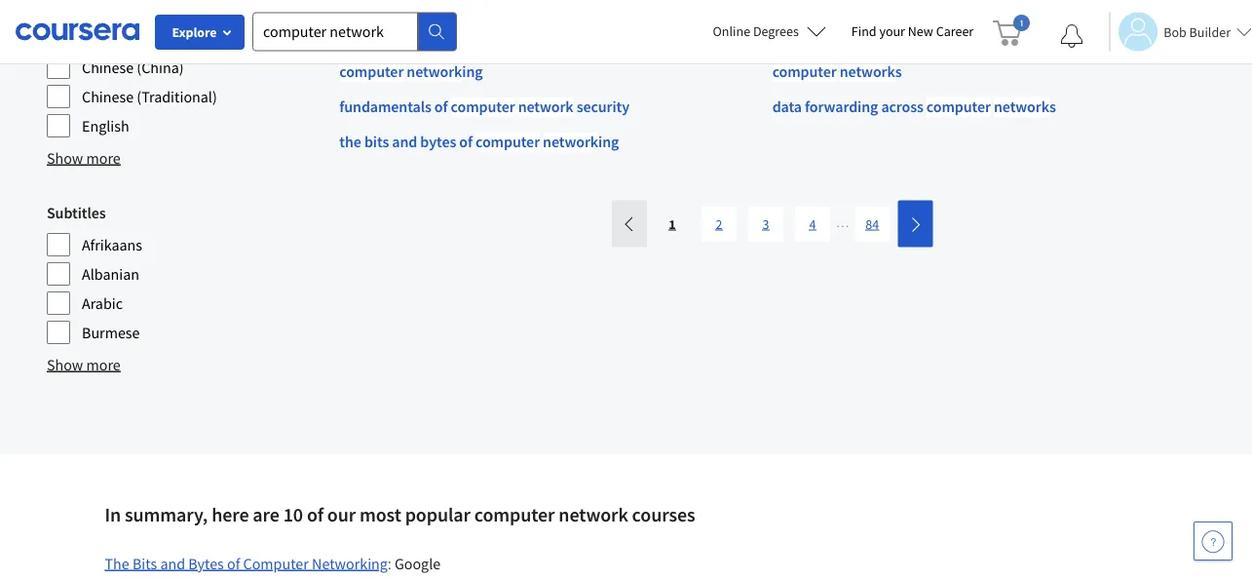 Task type: vqa. For each thing, say whether or not it's contained in the screenshot.
access world-class universities find affordable degree programs from an array of accredited universities. learn from distinguished faculty and industry experts passionate about helping you achieve your goals.
no



Task type: describe. For each thing, give the bounding box(es) containing it.
summary,
[[125, 502, 208, 527]]

chinese (china)
[[82, 57, 184, 77]]

our
[[327, 502, 356, 527]]

bits
[[365, 132, 389, 152]]

fundamentals
[[340, 97, 432, 117]]

fundamentals of computer network security
[[340, 97, 630, 117]]

online
[[713, 22, 751, 40]]

and for bits
[[160, 554, 185, 573]]

the
[[105, 554, 129, 573]]

the
[[340, 132, 362, 152]]

…
[[837, 213, 849, 231]]

online degrees
[[713, 22, 799, 40]]

84
[[866, 215, 880, 233]]

chinese for chinese (china)
[[82, 57, 134, 77]]

1 vertical spatial s
[[1050, 97, 1057, 117]]

bob builder button
[[1110, 12, 1253, 51]]

network up network ing on the left top of the page
[[518, 97, 574, 117]]

next page image
[[908, 217, 924, 233]]

bob
[[1164, 23, 1187, 40]]

network down shopping cart: 1 item "image"
[[994, 97, 1050, 117]]

show notifications image
[[1061, 24, 1084, 48]]

help center image
[[1202, 529, 1226, 553]]

networking
[[312, 554, 388, 573]]

page navigation navigation
[[610, 200, 935, 247]]

to
[[481, 11, 498, 35]]

searches
[[340, 11, 414, 35]]

bytes
[[188, 554, 224, 573]]

show for burmese
[[47, 355, 83, 374]]

are
[[253, 502, 280, 527]]

network ing
[[543, 132, 619, 152]]

albanian
[[82, 264, 139, 283]]

bob builder
[[1164, 23, 1231, 40]]

(traditional)
[[137, 87, 217, 106]]

bytes
[[421, 132, 456, 152]]

computer up bytes
[[451, 97, 515, 117]]

find your new career link
[[842, 19, 984, 44]]

show more button for english
[[47, 146, 121, 169]]

related
[[418, 11, 477, 35]]

most
[[360, 502, 401, 527]]

your
[[880, 22, 906, 40]]

in summary, here are 10 of our most popular computer network courses
[[105, 502, 696, 527]]

2
[[716, 215, 723, 233]]

more for english
[[86, 148, 121, 167]]

0 horizontal spatial ing
[[462, 62, 483, 81]]

show for english
[[47, 148, 83, 167]]

data
[[773, 97, 802, 117]]

bits
[[133, 554, 157, 573]]

more for burmese
[[86, 355, 121, 374]]

the bits and bytes of
[[340, 132, 473, 152]]

burmese
[[82, 322, 140, 342]]

the bits and bytes of computer networking : google
[[105, 554, 441, 573]]

computer
[[243, 554, 309, 573]]

degrees
[[754, 22, 799, 40]]

language group
[[47, 0, 328, 138]]

courses
[[632, 502, 696, 527]]

english
[[82, 116, 129, 135]]

2 link
[[702, 206, 737, 241]]

of right bytes
[[460, 132, 473, 152]]

1 vertical spatial ing
[[599, 132, 619, 152]]

forwarding
[[805, 97, 879, 117]]

previous page image
[[622, 216, 638, 232]]

builder
[[1190, 23, 1231, 40]]

here
[[212, 502, 249, 527]]

show more for burmese
[[47, 355, 121, 374]]

arabic inside subtitles group
[[82, 293, 123, 313]]

the bits and bytes of computer networking link
[[105, 554, 388, 573]]

computer network ing
[[340, 62, 483, 81]]

show more button for burmese
[[47, 353, 121, 376]]

computer network s
[[773, 62, 902, 81]]

computer up fundamentals
[[340, 62, 404, 81]]

network down find
[[840, 62, 896, 81]]

network left courses
[[559, 502, 629, 527]]



Task type: locate. For each thing, give the bounding box(es) containing it.
0 horizontal spatial s
[[896, 62, 902, 81]]

computer right to
[[502, 11, 583, 35]]

subtitles
[[47, 203, 106, 222]]

of right the bytes
[[227, 554, 240, 573]]

show more down english
[[47, 148, 121, 167]]

computer right across
[[927, 97, 991, 117]]

What do you want to learn? text field
[[253, 12, 418, 51]]

:
[[388, 554, 392, 573]]

1 vertical spatial arabic
[[82, 293, 123, 313]]

0 vertical spatial show more
[[47, 148, 121, 167]]

1 vertical spatial more
[[86, 355, 121, 374]]

of up bytes
[[435, 97, 448, 117]]

0 vertical spatial chinese
[[82, 57, 134, 77]]

3 link
[[749, 206, 784, 241]]

find your new career
[[852, 22, 974, 40]]

1 vertical spatial show more button
[[47, 353, 121, 376]]

forwarding across computer network s
[[805, 97, 1057, 117]]

more down the burmese
[[86, 355, 121, 374]]

arabic down albanian
[[82, 293, 123, 313]]

online degrees button
[[698, 10, 842, 53]]

arabic inside language group
[[82, 28, 123, 48]]

1 vertical spatial show
[[47, 355, 83, 374]]

computer right popular
[[475, 502, 555, 527]]

searches related to computer network
[[340, 11, 656, 35]]

0 vertical spatial show more button
[[47, 146, 121, 169]]

1 horizontal spatial and
[[392, 132, 418, 152]]

2 arabic from the top
[[82, 293, 123, 313]]

1 show more button from the top
[[47, 146, 121, 169]]

and for bits
[[392, 132, 418, 152]]

more
[[86, 148, 121, 167], [86, 355, 121, 374]]

coursera image
[[16, 16, 139, 47]]

show more for english
[[47, 148, 121, 167]]

3
[[763, 215, 770, 233]]

of right 10
[[307, 502, 324, 527]]

10
[[283, 502, 303, 527]]

1 vertical spatial show more
[[47, 355, 121, 374]]

84 link
[[855, 206, 890, 241]]

show down english
[[47, 148, 83, 167]]

0 vertical spatial and
[[392, 132, 418, 152]]

1 chinese from the top
[[82, 57, 134, 77]]

network
[[586, 11, 656, 35], [407, 62, 462, 81], [840, 62, 896, 81], [518, 97, 574, 117], [994, 97, 1050, 117], [543, 132, 599, 152], [559, 502, 629, 527]]

security
[[577, 97, 630, 117]]

s
[[896, 62, 902, 81], [1050, 97, 1057, 117]]

network down related
[[407, 62, 462, 81]]

ing down security
[[599, 132, 619, 152]]

show more button down the burmese
[[47, 353, 121, 376]]

and
[[392, 132, 418, 152], [160, 554, 185, 573]]

shopping cart: 1 item image
[[994, 15, 1031, 46]]

explore
[[172, 23, 217, 41]]

0 vertical spatial arabic
[[82, 28, 123, 48]]

1 vertical spatial and
[[160, 554, 185, 573]]

0 horizontal spatial and
[[160, 554, 185, 573]]

1 more from the top
[[86, 148, 121, 167]]

in
[[105, 502, 121, 527]]

computer
[[502, 11, 583, 35], [340, 62, 404, 81], [773, 62, 837, 81], [451, 97, 515, 117], [927, 97, 991, 117], [476, 132, 540, 152], [475, 502, 555, 527]]

and right bits at the left
[[392, 132, 418, 152]]

2 chinese from the top
[[82, 87, 134, 106]]

arabic
[[82, 28, 123, 48], [82, 293, 123, 313]]

new
[[908, 22, 934, 40]]

chinese (traditional)
[[82, 87, 217, 106]]

chinese
[[82, 57, 134, 77], [82, 87, 134, 106]]

network down security
[[543, 132, 599, 152]]

and right bits
[[160, 554, 185, 573]]

1 vertical spatial chinese
[[82, 87, 134, 106]]

0 vertical spatial ing
[[462, 62, 483, 81]]

ing
[[462, 62, 483, 81], [599, 132, 619, 152]]

chinese down coursera image
[[82, 57, 134, 77]]

show more
[[47, 148, 121, 167], [47, 355, 121, 374]]

computer up "data"
[[773, 62, 837, 81]]

more down english
[[86, 148, 121, 167]]

ing up fundamentals of computer network security
[[462, 62, 483, 81]]

1 horizontal spatial s
[[1050, 97, 1057, 117]]

(china)
[[137, 57, 184, 77]]

subtitles group
[[47, 201, 328, 345]]

4 link
[[796, 206, 831, 241]]

arabic up chinese (china)
[[82, 28, 123, 48]]

explore button
[[155, 15, 245, 50]]

4
[[810, 215, 817, 233]]

show down the burmese
[[47, 355, 83, 374]]

1 show more from the top
[[47, 148, 121, 167]]

0 vertical spatial s
[[896, 62, 902, 81]]

show more down the burmese
[[47, 355, 121, 374]]

computer down fundamentals of computer network security
[[476, 132, 540, 152]]

chinese for chinese (traditional)
[[82, 87, 134, 106]]

2 show more button from the top
[[47, 353, 121, 376]]

chinese up english
[[82, 87, 134, 106]]

2 more from the top
[[86, 355, 121, 374]]

None search field
[[253, 12, 457, 51]]

0 vertical spatial show
[[47, 148, 83, 167]]

0 vertical spatial more
[[86, 148, 121, 167]]

popular
[[405, 502, 471, 527]]

afrikaans
[[82, 235, 142, 254]]

show more button down english
[[47, 146, 121, 169]]

1 show from the top
[[47, 148, 83, 167]]

find
[[852, 22, 877, 40]]

1 arabic from the top
[[82, 28, 123, 48]]

of
[[435, 97, 448, 117], [460, 132, 473, 152], [307, 502, 324, 527], [227, 554, 240, 573]]

google
[[395, 554, 441, 573]]

career
[[937, 22, 974, 40]]

2 show from the top
[[47, 355, 83, 374]]

show
[[47, 148, 83, 167], [47, 355, 83, 374]]

network up security
[[586, 11, 656, 35]]

2 show more from the top
[[47, 355, 121, 374]]

show more button
[[47, 146, 121, 169], [47, 353, 121, 376]]

across
[[882, 97, 924, 117]]

1 horizontal spatial ing
[[599, 132, 619, 152]]



